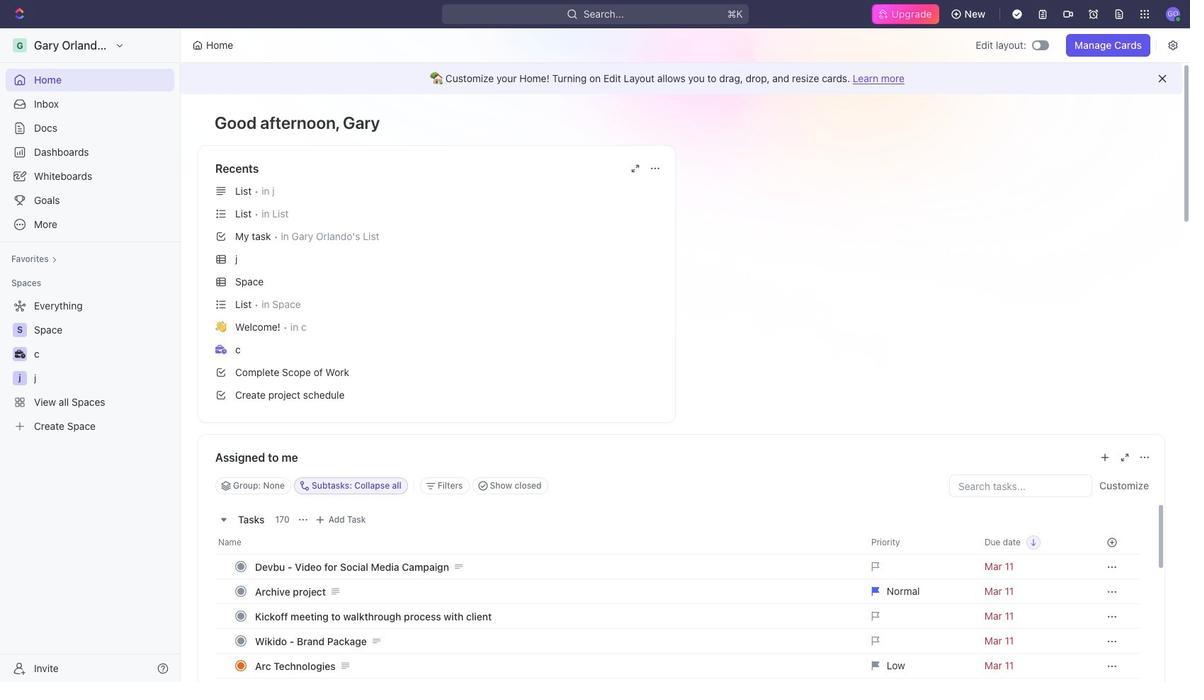 Task type: describe. For each thing, give the bounding box(es) containing it.
Search tasks... text field
[[951, 476, 1092, 497]]

space, , element
[[13, 323, 27, 337]]

tree inside sidebar navigation
[[6, 295, 174, 438]]

business time image
[[215, 345, 227, 354]]

business time image
[[15, 350, 25, 359]]



Task type: locate. For each thing, give the bounding box(es) containing it.
j, , element
[[13, 371, 27, 386]]

set priority image
[[863, 678, 977, 683]]

alert
[[181, 63, 1183, 94]]

gary orlando's workspace, , element
[[13, 38, 27, 52]]

tree
[[6, 295, 174, 438]]

sidebar navigation
[[0, 28, 184, 683]]



Task type: vqa. For each thing, say whether or not it's contained in the screenshot.
tree within Sidebar navigation
yes



